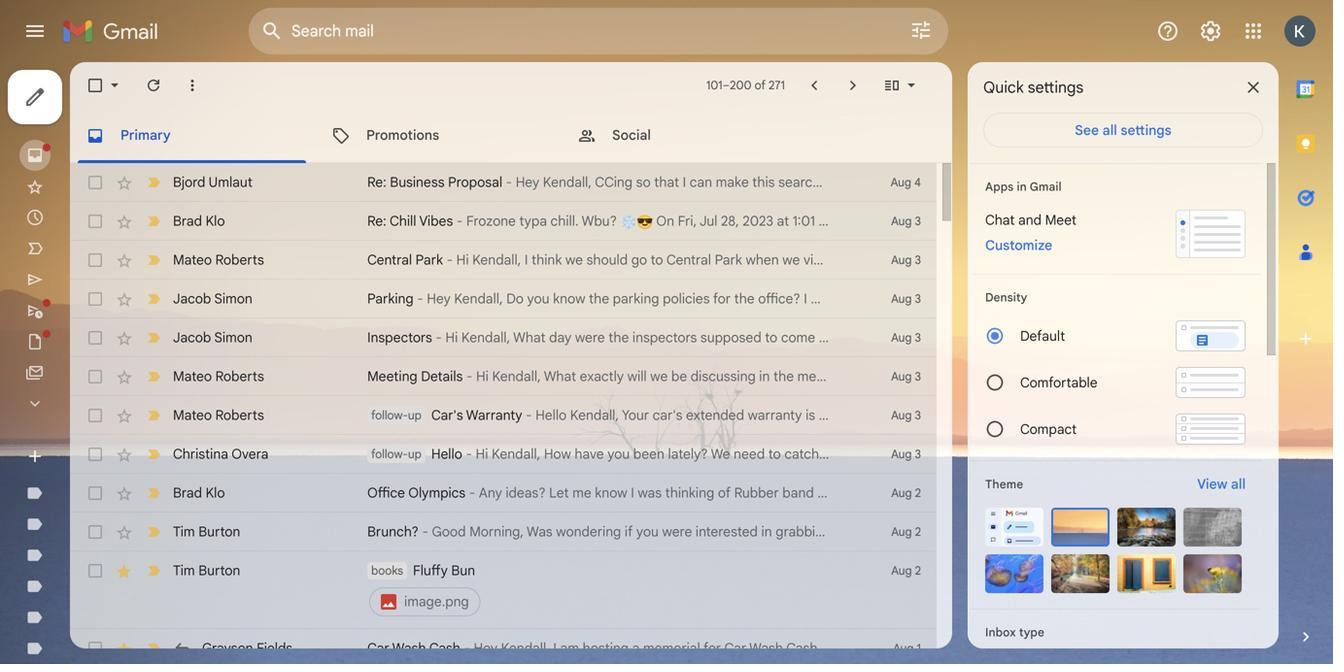 Task type: vqa. For each thing, say whether or not it's contained in the screenshot.
Klo for Office Olympics
yes



Task type: describe. For each thing, give the bounding box(es) containing it.
best, right soon!
[[879, 446, 911, 463]]

aug 3 for second row from the top of the page
[[891, 214, 921, 229]]

2 for office olympics -
[[915, 486, 921, 501]]

if
[[625, 524, 633, 541]]

meeting?
[[798, 368, 855, 385]]

up for hi kendall, how have you been lately? we need to catch up soon! best, christina
[[408, 448, 422, 462]]

day
[[549, 329, 572, 346]]

aug 3 for 7th row from the top
[[891, 409, 921, 423]]

in right "come"
[[819, 329, 830, 346]]

city.
[[891, 252, 918, 269]]

simon for parking - hey kendall, do you know the parking policies for the office? i might start driving to work soon. best, jacob
[[214, 291, 252, 308]]

brad for re: chill vibes
[[173, 213, 202, 230]]

- up hey
[[447, 252, 453, 269]]

customize button
[[974, 234, 1064, 258]]

extended
[[686, 407, 744, 424]]

1 horizontal spatial should
[[889, 329, 931, 346]]

aug for sixth row
[[891, 370, 912, 384]]

- frozone typa chill. wbu?
[[453, 213, 621, 230]]

view
[[1198, 476, 1228, 493]]

2 christina from the left
[[914, 446, 969, 463]]

syrup
[[897, 524, 933, 541]]

settings image
[[1199, 19, 1223, 43]]

bjord
[[173, 174, 205, 191]]

have
[[575, 446, 604, 463]]

kendall, down "do"
[[462, 329, 510, 346]]

3 aug 3 from the top
[[891, 292, 921, 307]]

0 vertical spatial what
[[513, 329, 546, 346]]

kendall, left "do"
[[454, 291, 503, 308]]

- right vibes
[[457, 213, 463, 230]]

burton for 11th row
[[199, 563, 240, 580]]

car's
[[653, 407, 683, 424]]

sunday?
[[962, 524, 1015, 541]]

tim for 10th row from the top of the page
[[173, 524, 195, 541]]

up left soon!
[[823, 446, 839, 463]]

hey
[[427, 291, 451, 308]]

hi down "frozone"
[[456, 252, 469, 269]]

your
[[622, 407, 649, 424]]

best, right prep?
[[994, 329, 1025, 346]]

simon for inspectors - hi kendall, what day were the inspectors supposed to come in and how should we prep? best, jacob
[[214, 329, 252, 346]]

row containing christina overa
[[70, 435, 969, 474]]

tim for 11th row
[[173, 563, 195, 580]]

need
[[734, 446, 765, 463]]

2 row from the top
[[70, 202, 937, 241]]

best, down how
[[858, 368, 890, 385]]

aug for 10th row from the top of the page
[[891, 525, 912, 540]]

meet
[[1045, 212, 1077, 229]]

main menu image
[[23, 19, 47, 43]]

jacob simon for parking
[[173, 291, 252, 308]]

umlaut
[[209, 174, 253, 191]]

3 2 from the top
[[915, 564, 921, 579]]

apps
[[985, 180, 1014, 194]]

image.png
[[404, 594, 469, 611]]

follow-up hello - hi kendall, how have you been lately? we need to catch up soon! best, christina
[[371, 446, 969, 463]]

tab list containing primary
[[70, 109, 952, 163]]

promotions
[[366, 127, 439, 144]]

morning,
[[470, 524, 524, 541]]

3 aug 2 from the top
[[891, 564, 921, 579]]

overa
[[232, 446, 269, 463]]

quick settings
[[983, 78, 1084, 97]]

7 row from the top
[[70, 397, 946, 435]]

7 3 from the top
[[915, 448, 921, 462]]

olympics
[[408, 485, 466, 502]]

comfortable
[[1020, 374, 1098, 391]]

6 row from the top
[[70, 358, 937, 397]]

search mail image
[[255, 14, 290, 49]]

inbox type
[[985, 626, 1045, 640]]

apps in gmail
[[985, 180, 1062, 194]]

parking
[[613, 291, 659, 308]]

driving
[[882, 291, 924, 308]]

fluffy
[[413, 563, 448, 580]]

aug 3 for row containing christina overa
[[891, 448, 921, 462]]

- down hey
[[436, 329, 442, 346]]

in right apps
[[1017, 180, 1027, 194]]

the up warranty
[[774, 368, 794, 385]]

business
[[390, 174, 445, 191]]

might
[[811, 291, 846, 308]]

aug for row containing bjord umlaut
[[891, 175, 912, 190]]

been
[[633, 446, 665, 463]]

1 horizontal spatial tab list
[[1279, 62, 1333, 595]]

aug 2 for office olympics -
[[891, 486, 921, 501]]

2 park from the left
[[715, 252, 742, 269]]

typa
[[519, 213, 547, 230]]

car wash cash -
[[367, 640, 474, 657]]

supposed
[[701, 329, 762, 346]]

office
[[367, 485, 405, 502]]

chat and meet customize
[[985, 212, 1077, 254]]

toggle split pane mode image
[[882, 76, 902, 95]]

- down warranty
[[466, 446, 472, 463]]

- right proposal
[[506, 174, 512, 191]]

is
[[806, 407, 815, 424]]

roberts for central
[[215, 252, 264, 269]]

1 park from the left
[[416, 252, 443, 269]]

9 row from the top
[[70, 474, 937, 513]]

display density element
[[985, 291, 1246, 305]]

grayson
[[202, 640, 253, 657]]

central park - hi kendall, i think we should go to central park when we visit new york city. best, mateo
[[367, 252, 995, 269]]

theme element
[[985, 475, 1024, 495]]

the right know
[[589, 291, 609, 308]]

soon!
[[842, 446, 876, 463]]

compact
[[1020, 421, 1077, 438]]

view all
[[1198, 476, 1246, 493]]

3 mateo roberts from the top
[[173, 407, 264, 424]]

aug for second row from the top of the page
[[891, 214, 912, 229]]

2 for brunch? - good morning, was wondering if you were interested in grabbing brunch at syrup this sunday? let me know! sincerely, tim
[[915, 525, 921, 540]]

klo for re: chill vibes
[[206, 213, 225, 230]]

new
[[832, 252, 859, 269]]

to left "come"
[[765, 329, 778, 346]]

meeting details - hi kendall, what exactly will we be discussing in the meeting? best, mateo
[[367, 368, 932, 385]]

car's
[[431, 407, 463, 424]]

0 vertical spatial i
[[525, 252, 528, 269]]

for
[[713, 291, 731, 308]]

inspectors
[[367, 329, 432, 346]]

😎 image
[[637, 214, 653, 231]]

type
[[1019, 626, 1045, 640]]

inbox type element
[[985, 626, 1246, 640]]

we
[[711, 446, 730, 463]]

all for view
[[1231, 476, 1246, 493]]

see all settings
[[1075, 122, 1172, 139]]

inspectors
[[633, 329, 697, 346]]

how
[[860, 329, 886, 346]]

york
[[861, 252, 888, 269]]

1 christina from the left
[[173, 446, 228, 463]]

policies
[[663, 291, 710, 308]]

- right cash
[[464, 640, 470, 657]]

mateo roberts for meeting details
[[173, 368, 264, 385]]

proposal
[[448, 174, 502, 191]]

will
[[627, 368, 647, 385]]

advanced search options image
[[902, 11, 941, 50]]

know!
[[1065, 524, 1101, 541]]

1 vertical spatial were
[[662, 524, 692, 541]]

re: chill vibes
[[367, 213, 453, 230]]

social tab
[[562, 109, 807, 163]]

parking - hey kendall, do you know the parking policies for the office? i might start driving to work soon. best, jacob
[[367, 291, 1086, 308]]

- left good
[[422, 524, 428, 541]]

tim burton for 11th row
[[173, 563, 240, 580]]

aug 3 for 10th row from the bottom
[[891, 253, 921, 268]]

inspectors - hi kendall, what day were the inspectors supposed to come in and how should we prep? best, jacob
[[367, 329, 1066, 346]]

was
[[527, 524, 553, 541]]

older image
[[844, 76, 863, 95]]

chat
[[985, 212, 1015, 229]]

work
[[943, 291, 973, 308]]

best, right the expired.
[[872, 407, 903, 424]]

this
[[937, 524, 959, 541]]

we left prep?
[[934, 329, 952, 346]]

- left hey
[[417, 291, 423, 308]]

be
[[671, 368, 687, 385]]

4
[[915, 175, 921, 190]]

hi down warranty
[[476, 446, 488, 463]]

3 row from the top
[[70, 241, 995, 280]]

wbu?
[[582, 213, 617, 230]]

re: for re: chill vibes
[[367, 213, 387, 230]]

4 3 from the top
[[915, 331, 921, 345]]

re: for re: business proposal -
[[367, 174, 387, 191]]

refresh image
[[144, 76, 163, 95]]

kendall, down "frozone"
[[472, 252, 521, 269]]

we left be
[[650, 368, 668, 385]]



Task type: locate. For each thing, give the bounding box(es) containing it.
primary tab
[[70, 109, 314, 163]]

car
[[367, 640, 389, 657]]

0 vertical spatial all
[[1103, 122, 1117, 139]]

0 horizontal spatial park
[[416, 252, 443, 269]]

re: business proposal -
[[367, 174, 516, 191]]

0 vertical spatial were
[[575, 329, 605, 346]]

cell inside row
[[367, 562, 840, 620]]

brad down bjord
[[173, 213, 202, 230]]

and left how
[[833, 329, 857, 346]]

1 vertical spatial burton
[[199, 563, 240, 580]]

should left go
[[587, 252, 628, 269]]

brad klo
[[173, 213, 225, 230], [173, 485, 225, 502]]

expired.
[[819, 407, 869, 424]]

1 jacob simon from the top
[[173, 291, 252, 308]]

i left the think
[[525, 252, 528, 269]]

we left visit
[[783, 252, 800, 269]]

aug right soon!
[[891, 448, 912, 462]]

0 vertical spatial roberts
[[215, 252, 264, 269]]

settings
[[1028, 78, 1084, 97], [1121, 122, 1172, 139]]

row
[[70, 163, 937, 202], [70, 202, 937, 241], [70, 241, 995, 280], [70, 280, 1086, 319], [70, 319, 1066, 358], [70, 358, 937, 397], [70, 397, 946, 435], [70, 435, 969, 474], [70, 474, 937, 513], [70, 513, 1188, 552], [70, 552, 937, 630], [70, 630, 937, 665]]

you right if
[[636, 524, 659, 541]]

meeting
[[367, 368, 418, 385]]

mateo roberts
[[173, 252, 264, 269], [173, 368, 264, 385], [173, 407, 264, 424]]

kendall, up have
[[570, 407, 619, 424]]

jacob simon
[[173, 291, 252, 308], [173, 329, 252, 346]]

4 row from the top
[[70, 280, 1086, 319]]

follow-
[[371, 409, 408, 423], [371, 448, 408, 462]]

3 roberts from the top
[[215, 407, 264, 424]]

hi right the details
[[476, 368, 489, 385]]

up up office olympics -
[[408, 448, 422, 462]]

2 vertical spatial mateo roberts
[[173, 407, 264, 424]]

row containing bjord umlaut
[[70, 163, 937, 202]]

think
[[532, 252, 562, 269]]

follow- inside "follow-up hello - hi kendall, how have you been lately? we need to catch up soon! best, christina"
[[371, 448, 408, 462]]

1 simon from the top
[[214, 291, 252, 308]]

the right for
[[734, 291, 755, 308]]

gmail image
[[62, 12, 168, 51]]

view all button
[[1186, 473, 1258, 497]]

1 vertical spatial tim burton
[[173, 563, 240, 580]]

1 vertical spatial re:
[[367, 213, 387, 230]]

settings right 'quick'
[[1028, 78, 1084, 97]]

how
[[544, 446, 571, 463]]

1 vertical spatial aug 2
[[891, 525, 921, 540]]

aug right york
[[891, 253, 912, 268]]

discussing
[[691, 368, 756, 385]]

0 horizontal spatial and
[[833, 329, 857, 346]]

2 klo from the top
[[206, 485, 225, 502]]

follow- down meeting
[[371, 409, 408, 423]]

aug 1
[[893, 642, 921, 656]]

None checkbox
[[86, 251, 105, 270], [86, 290, 105, 309], [86, 328, 105, 348], [86, 445, 105, 465], [86, 523, 105, 542], [86, 562, 105, 581], [86, 251, 105, 270], [86, 290, 105, 309], [86, 328, 105, 348], [86, 445, 105, 465], [86, 523, 105, 542], [86, 562, 105, 581]]

1 horizontal spatial were
[[662, 524, 692, 541]]

main content containing primary
[[70, 62, 1188, 665]]

klo
[[206, 213, 225, 230], [206, 485, 225, 502]]

row up the morning,
[[70, 474, 937, 513]]

christina up this
[[914, 446, 969, 463]]

aug for row containing grayson fields
[[893, 642, 914, 656]]

were
[[575, 329, 605, 346], [662, 524, 692, 541]]

up inside "follow-up hello - hi kendall, how have you been lately? we need to catch up soon! best, christina"
[[408, 448, 422, 462]]

mateo
[[173, 252, 212, 269], [956, 252, 995, 269], [173, 368, 212, 385], [893, 368, 932, 385], [173, 407, 212, 424], [907, 407, 946, 424]]

2 horizontal spatial you
[[636, 524, 659, 541]]

None checkbox
[[86, 76, 105, 95], [86, 173, 105, 192], [86, 212, 105, 231], [86, 367, 105, 387], [86, 406, 105, 426], [86, 484, 105, 503], [86, 639, 105, 659], [86, 76, 105, 95], [86, 173, 105, 192], [86, 212, 105, 231], [86, 367, 105, 387], [86, 406, 105, 426], [86, 484, 105, 503], [86, 639, 105, 659]]

2 follow- from the top
[[371, 448, 408, 462]]

aug for fourth row from the bottom of the page
[[891, 486, 912, 501]]

aug right brunch
[[891, 525, 912, 540]]

0 horizontal spatial christina
[[173, 446, 228, 463]]

row down know
[[70, 319, 1066, 358]]

2 mateo roberts from the top
[[173, 368, 264, 385]]

settings inside see all settings button
[[1121, 122, 1172, 139]]

0 vertical spatial klo
[[206, 213, 225, 230]]

exactly
[[580, 368, 624, 385]]

tab list
[[1279, 62, 1333, 595], [70, 109, 952, 163]]

park
[[416, 252, 443, 269], [715, 252, 742, 269]]

5 row from the top
[[70, 319, 1066, 358]]

1 roberts from the top
[[215, 252, 264, 269]]

follow-up car's warranty - hello kendall, your car's extended warranty is expired. best, mateo
[[371, 407, 946, 424]]

cell
[[367, 562, 840, 620]]

0 horizontal spatial hello
[[431, 446, 462, 463]]

1 brad klo from the top
[[173, 213, 225, 230]]

aug for row containing christina overa
[[891, 448, 912, 462]]

1 vertical spatial klo
[[206, 485, 225, 502]]

row down warranty
[[70, 435, 969, 474]]

aug 3 for 8th row from the bottom of the page
[[891, 331, 921, 345]]

cell containing fluffy bun
[[367, 562, 840, 620]]

1 horizontal spatial and
[[1018, 212, 1042, 229]]

None search field
[[249, 8, 949, 54]]

- right warranty
[[526, 407, 532, 424]]

2 central from the left
[[667, 252, 711, 269]]

aug for 10th row from the bottom
[[891, 253, 912, 268]]

1 vertical spatial you
[[608, 446, 630, 463]]

aug for 8th row from the bottom of the page
[[891, 331, 912, 345]]

4 aug 3 from the top
[[891, 331, 921, 345]]

2 roberts from the top
[[215, 368, 264, 385]]

in up warranty
[[759, 368, 770, 385]]

3
[[915, 214, 921, 229], [915, 253, 921, 268], [915, 292, 921, 307], [915, 331, 921, 345], [915, 370, 921, 384], [915, 409, 921, 423], [915, 448, 921, 462]]

0 vertical spatial jacob simon
[[173, 291, 252, 308]]

books fluffy bun
[[371, 563, 475, 580]]

1 vertical spatial brad
[[173, 485, 202, 502]]

1 horizontal spatial hello
[[536, 407, 567, 424]]

aug 2 up syrup
[[891, 486, 921, 501]]

row down proposal
[[70, 202, 937, 241]]

0 horizontal spatial settings
[[1028, 78, 1084, 97]]

support image
[[1156, 19, 1180, 43]]

1 horizontal spatial i
[[804, 291, 807, 308]]

7 aug 3 from the top
[[891, 448, 921, 462]]

central up policies
[[667, 252, 711, 269]]

christina overa
[[173, 446, 269, 463]]

row up day
[[70, 280, 1086, 319]]

1 tim burton from the top
[[173, 524, 240, 541]]

and
[[1018, 212, 1042, 229], [833, 329, 857, 346]]

brunch
[[835, 524, 879, 541]]

christina left "overa"
[[173, 446, 228, 463]]

quick settings element
[[983, 78, 1084, 113]]

1 horizontal spatial settings
[[1121, 122, 1172, 139]]

aug up city.
[[891, 214, 912, 229]]

tim burton down christina overa
[[173, 524, 240, 541]]

0 vertical spatial simon
[[214, 291, 252, 308]]

1
[[917, 642, 921, 656]]

we right the think
[[566, 252, 583, 269]]

hi
[[456, 252, 469, 269], [445, 329, 458, 346], [476, 368, 489, 385], [476, 446, 488, 463]]

books
[[371, 564, 403, 579]]

2 2 from the top
[[915, 525, 921, 540]]

- right 'olympics'
[[469, 485, 475, 502]]

know
[[553, 291, 585, 308]]

good
[[432, 524, 466, 541]]

inbox
[[985, 626, 1016, 640]]

aug 2 down syrup
[[891, 564, 921, 579]]

re: left "chill"
[[367, 213, 387, 230]]

2 down syrup
[[915, 564, 921, 579]]

go
[[631, 252, 647, 269]]

kendall, left how
[[492, 446, 541, 463]]

follow- inside 'follow-up car's warranty - hello kendall, your car's extended warranty is expired. best, mateo'
[[371, 409, 408, 423]]

- right the details
[[466, 368, 473, 385]]

aug 3 down driving in the right of the page
[[891, 370, 921, 384]]

details
[[421, 368, 463, 385]]

1 brad from the top
[[173, 213, 202, 230]]

you right "do"
[[527, 291, 550, 308]]

to
[[651, 252, 663, 269], [927, 291, 940, 308], [765, 329, 778, 346], [769, 446, 781, 463]]

1 vertical spatial all
[[1231, 476, 1246, 493]]

see all settings button
[[983, 113, 1263, 148]]

what down day
[[544, 368, 576, 385]]

0 vertical spatial re:
[[367, 174, 387, 191]]

0 vertical spatial brad klo
[[173, 213, 225, 230]]

up left car's
[[408, 409, 422, 423]]

up inside 'follow-up car's warranty - hello kendall, your car's extended warranty is expired. best, mateo'
[[408, 409, 422, 423]]

0 horizontal spatial should
[[587, 252, 628, 269]]

aug 3 up city.
[[891, 214, 921, 229]]

2 brad klo from the top
[[173, 485, 225, 502]]

brunch? - good morning, was wondering if you were interested in grabbing brunch at syrup this sunday? let me know! sincerely, tim
[[367, 524, 1188, 541]]

newer image
[[805, 76, 824, 95]]

aug for 7th row from the top
[[891, 409, 912, 423]]

tim burton up grayson
[[173, 563, 240, 580]]

re: left business
[[367, 174, 387, 191]]

row containing grayson fields
[[70, 630, 937, 665]]

1 central from the left
[[367, 252, 412, 269]]

follow- for car's warranty
[[371, 409, 408, 423]]

row up "frozone"
[[70, 163, 937, 202]]

0 vertical spatial and
[[1018, 212, 1042, 229]]

grayson fields cell
[[173, 639, 367, 659]]

settings inside quick settings 'element'
[[1028, 78, 1084, 97]]

1 vertical spatial follow-
[[371, 448, 408, 462]]

kendall, up warranty
[[492, 368, 541, 385]]

2 burton from the top
[[199, 563, 240, 580]]

2 up syrup
[[915, 486, 921, 501]]

klo down 'bjord umlaut'
[[206, 213, 225, 230]]

3 3 from the top
[[915, 292, 921, 307]]

aug left 4
[[891, 175, 912, 190]]

aug 3 right the expired.
[[891, 409, 921, 423]]

up
[[408, 409, 422, 423], [823, 446, 839, 463], [408, 448, 422, 462]]

aug 2 for brunch? - good morning, was wondering if you were interested in grabbing brunch at syrup this sunday? let me know! sincerely, tim
[[891, 525, 921, 540]]

1 horizontal spatial park
[[715, 252, 742, 269]]

row down been
[[70, 513, 1188, 552]]

10 row from the top
[[70, 513, 1188, 552]]

6 aug 3 from the top
[[891, 409, 921, 423]]

roberts for meeting
[[215, 368, 264, 385]]

0 horizontal spatial you
[[527, 291, 550, 308]]

klo down christina overa
[[206, 485, 225, 502]]

1 vertical spatial and
[[833, 329, 857, 346]]

6 3 from the top
[[915, 409, 921, 423]]

at
[[882, 524, 894, 541]]

tim
[[173, 524, 195, 541], [1166, 524, 1188, 541], [173, 563, 195, 580]]

navigation
[[0, 62, 233, 665]]

chill.
[[551, 213, 579, 230]]

brad klo down bjord
[[173, 213, 225, 230]]

0 vertical spatial burton
[[199, 524, 240, 541]]

1 vertical spatial jacob simon
[[173, 329, 252, 346]]

0 horizontal spatial i
[[525, 252, 528, 269]]

aug right start
[[891, 292, 912, 307]]

central up "parking"
[[367, 252, 412, 269]]

park down vibes
[[416, 252, 443, 269]]

hello down car's
[[431, 446, 462, 463]]

burton for 10th row from the top of the page
[[199, 524, 240, 541]]

row down typa
[[70, 241, 995, 280]]

see
[[1075, 122, 1099, 139]]

grabbing
[[776, 524, 831, 541]]

aug right how
[[891, 331, 912, 345]]

aug 3 right how
[[891, 331, 921, 345]]

1 vertical spatial mateo roberts
[[173, 368, 264, 385]]

follow- for hello
[[371, 448, 408, 462]]

-
[[506, 174, 512, 191], [457, 213, 463, 230], [447, 252, 453, 269], [417, 291, 423, 308], [436, 329, 442, 346], [466, 368, 473, 385], [526, 407, 532, 424], [466, 446, 472, 463], [469, 485, 475, 502], [422, 524, 428, 541], [464, 640, 470, 657]]

1 vertical spatial roberts
[[215, 368, 264, 385]]

2 vertical spatial you
[[636, 524, 659, 541]]

Search mail text field
[[292, 21, 855, 41]]

row up warranty
[[70, 358, 937, 397]]

burton
[[199, 524, 240, 541], [199, 563, 240, 580]]

1 vertical spatial should
[[889, 329, 931, 346]]

aug down "at"
[[891, 564, 912, 579]]

gmail
[[1030, 180, 1062, 194]]

up for hello kendall, your car's extended warranty is expired. best, mateo
[[408, 409, 422, 423]]

more image
[[183, 76, 202, 95]]

1 horizontal spatial all
[[1231, 476, 1246, 493]]

primary
[[121, 127, 171, 144]]

1 row from the top
[[70, 163, 937, 202]]

soon.
[[977, 291, 1010, 308]]

0 vertical spatial settings
[[1028, 78, 1084, 97]]

social
[[612, 127, 651, 144]]

1 horizontal spatial central
[[667, 252, 711, 269]]

5 aug 3 from the top
[[891, 370, 921, 384]]

1 mateo roberts from the top
[[173, 252, 264, 269]]

1 2 from the top
[[915, 486, 921, 501]]

prep?
[[955, 329, 991, 346]]

0 vertical spatial you
[[527, 291, 550, 308]]

tim burton for 10th row from the top of the page
[[173, 524, 240, 541]]

vibes
[[419, 213, 453, 230]]

1 vertical spatial settings
[[1121, 122, 1172, 139]]

the up exactly
[[609, 329, 629, 346]]

aug for 11th row
[[891, 564, 912, 579]]

to left work
[[927, 291, 940, 308]]

2 3 from the top
[[915, 253, 921, 268]]

do
[[506, 291, 524, 308]]

1 horizontal spatial christina
[[914, 446, 969, 463]]

to right go
[[651, 252, 663, 269]]

aug
[[891, 175, 912, 190], [891, 214, 912, 229], [891, 253, 912, 268], [891, 292, 912, 307], [891, 331, 912, 345], [891, 370, 912, 384], [891, 409, 912, 423], [891, 448, 912, 462], [891, 486, 912, 501], [891, 525, 912, 540], [891, 564, 912, 579], [893, 642, 914, 656]]

2 left this
[[915, 525, 921, 540]]

0 vertical spatial follow-
[[371, 409, 408, 423]]

default
[[1020, 328, 1065, 345]]

lately?
[[668, 446, 708, 463]]

1 vertical spatial 2
[[915, 525, 921, 540]]

mateo roberts for central park
[[173, 252, 264, 269]]

simon
[[214, 291, 252, 308], [214, 329, 252, 346]]

1 vertical spatial simon
[[214, 329, 252, 346]]

1 re: from the top
[[367, 174, 387, 191]]

start
[[849, 291, 878, 308]]

1 aug 3 from the top
[[891, 214, 921, 229]]

2 re: from the top
[[367, 213, 387, 230]]

0 vertical spatial mateo roberts
[[173, 252, 264, 269]]

to right need
[[769, 446, 781, 463]]

1 vertical spatial i
[[804, 291, 807, 308]]

come
[[781, 329, 815, 346]]

0 vertical spatial tim burton
[[173, 524, 240, 541]]

aug 3 down city.
[[891, 292, 921, 307]]

row down the morning,
[[70, 552, 937, 630]]

hello up how
[[536, 407, 567, 424]]

1 vertical spatial brad klo
[[173, 485, 225, 502]]

brad klo for re: chill vibes
[[173, 213, 225, 230]]

theme
[[985, 478, 1024, 492]]

12 row from the top
[[70, 630, 937, 665]]

1 vertical spatial hello
[[431, 446, 462, 463]]

2 aug 2 from the top
[[891, 525, 921, 540]]

when
[[746, 252, 779, 269]]

best, right city.
[[922, 252, 953, 269]]

2 brad from the top
[[173, 485, 202, 502]]

2 jacob simon from the top
[[173, 329, 252, 346]]

density
[[985, 291, 1028, 305]]

0 horizontal spatial were
[[575, 329, 605, 346]]

aug 3 right soon!
[[891, 448, 921, 462]]

0 horizontal spatial tab list
[[70, 109, 952, 163]]

fields
[[257, 640, 293, 657]]

11 row from the top
[[70, 552, 937, 630]]

1 horizontal spatial you
[[608, 446, 630, 463]]

kendall,
[[472, 252, 521, 269], [454, 291, 503, 308], [462, 329, 510, 346], [492, 368, 541, 385], [570, 407, 619, 424], [492, 446, 541, 463]]

0 horizontal spatial central
[[367, 252, 412, 269]]

and inside chat and meet customize
[[1018, 212, 1042, 229]]

all right view
[[1231, 476, 1246, 493]]

brad klo for office olympics
[[173, 485, 225, 502]]

1 follow- from the top
[[371, 409, 408, 423]]

2 vertical spatial roberts
[[215, 407, 264, 424]]

2 vertical spatial 2
[[915, 564, 921, 579]]

2 aug 3 from the top
[[891, 253, 921, 268]]

1 burton from the top
[[199, 524, 240, 541]]

0 horizontal spatial all
[[1103, 122, 1117, 139]]

2 vertical spatial aug 2
[[891, 564, 921, 579]]

0 vertical spatial 2
[[915, 486, 921, 501]]

0 vertical spatial brad
[[173, 213, 202, 230]]

hello
[[536, 407, 567, 424], [431, 446, 462, 463]]

5 3 from the top
[[915, 370, 921, 384]]

2 tim burton from the top
[[173, 563, 240, 580]]

customize
[[985, 237, 1053, 254]]

brad for office olympics
[[173, 485, 202, 502]]

all for see
[[1103, 122, 1117, 139]]

hi up the details
[[445, 329, 458, 346]]

grayson fields
[[202, 640, 293, 657]]

jacob simon for inspectors
[[173, 329, 252, 346]]

visit
[[804, 252, 828, 269]]

0 vertical spatial hello
[[536, 407, 567, 424]]

1 aug 2 from the top
[[891, 486, 921, 501]]

❄ image
[[621, 214, 637, 231]]

2 simon from the top
[[214, 329, 252, 346]]

in left grabbing
[[761, 524, 772, 541]]

aug left 1
[[893, 642, 914, 656]]

parking
[[367, 291, 414, 308]]

1 vertical spatial what
[[544, 368, 576, 385]]

1 3 from the top
[[915, 214, 921, 229]]

best, right soon.
[[1014, 291, 1045, 308]]

8 row from the top
[[70, 435, 969, 474]]

klo for office olympics
[[206, 485, 225, 502]]

0 vertical spatial aug 2
[[891, 486, 921, 501]]

cash
[[429, 640, 461, 657]]

0 vertical spatial should
[[587, 252, 628, 269]]

aug 3 for sixth row
[[891, 370, 921, 384]]

were right day
[[575, 329, 605, 346]]

main content
[[70, 62, 1188, 665]]

follow- up "office"
[[371, 448, 408, 462]]

promotions tab
[[316, 109, 561, 163]]

all right see
[[1103, 122, 1117, 139]]

burton down christina overa
[[199, 524, 240, 541]]

1 klo from the top
[[206, 213, 225, 230]]

and up customize
[[1018, 212, 1042, 229]]

brad down christina overa
[[173, 485, 202, 502]]



